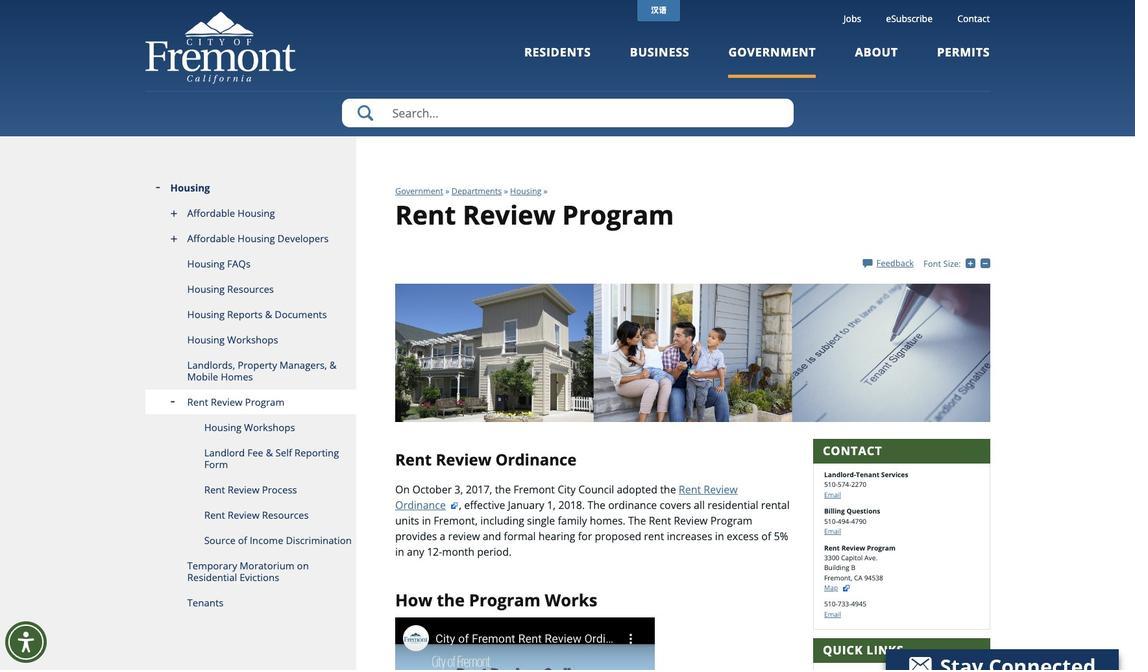 Task type: locate. For each thing, give the bounding box(es) containing it.
rent inside , effective january 1, 2018. the ordinance covers all residential rental units in fremont, including single family homes. the rent review program provides a review and formal hearing for proposed rent increases in excess of 5% in any 12-month period.
[[649, 514, 672, 528]]

quick links
[[824, 643, 904, 658]]

1 horizontal spatial in
[[422, 514, 431, 528]]

email down 733-
[[825, 610, 842, 619]]

email down 494-
[[825, 527, 842, 536]]

in up the provides
[[422, 514, 431, 528]]

0 vertical spatial affordable
[[187, 207, 235, 220]]

& right managers,
[[330, 359, 337, 372]]

housing right departments at the top of page
[[511, 186, 542, 197]]

1 email link from the top
[[825, 490, 842, 499]]

ordinance down october
[[396, 498, 446, 513]]

family
[[558, 514, 588, 528]]

» left departments at the top of page
[[446, 186, 450, 197]]

1 email from the top
[[825, 490, 842, 499]]

& inside landlord fee & self reporting form
[[266, 446, 273, 459]]

fremont, inside , effective january 1, 2018. the ordinance covers all residential rental units in fremont, including single family homes. the rent review program provides a review and formal hearing for proposed rent increases in excess of 5% in any 12-month period.
[[434, 514, 478, 528]]

affordable housing developers link
[[145, 226, 357, 251]]

of inside 'link'
[[238, 534, 247, 547]]

494-
[[838, 517, 852, 526]]

2 horizontal spatial the
[[661, 483, 677, 497]]

1 vertical spatial government
[[396, 186, 444, 197]]

map link
[[825, 583, 852, 592]]

on
[[396, 483, 410, 497]]

+
[[976, 257, 981, 269]]

0 horizontal spatial in
[[396, 545, 405, 559]]

510- inside 510-733-4945 email
[[825, 600, 838, 609]]

1 vertical spatial government link
[[396, 186, 444, 197]]

landlord fee & self reporting form
[[204, 446, 339, 471]]

1 affordable from the top
[[187, 207, 235, 220]]

housing link right departments at the top of page
[[511, 186, 542, 197]]

» right departments link
[[504, 186, 508, 197]]

510- inside landlord-tenant services 510-574-2270 email
[[825, 480, 838, 489]]

0 horizontal spatial government
[[396, 186, 444, 197]]

Search text field
[[342, 99, 794, 127]]

2 510- from the top
[[825, 517, 838, 526]]

4945
[[852, 600, 867, 609]]

& for self
[[266, 446, 273, 459]]

in left any
[[396, 545, 405, 559]]

& inside 'landlords, property managers, & mobile homes'
[[330, 359, 337, 372]]

1 vertical spatial email link
[[825, 527, 842, 536]]

stay connected image
[[887, 647, 1118, 670]]

1 vertical spatial affordable
[[187, 232, 235, 245]]

fee
[[248, 446, 264, 459]]

about
[[856, 44, 899, 60]]

0 horizontal spatial housing link
[[145, 175, 357, 201]]

1 vertical spatial housing workshops
[[204, 421, 295, 434]]

housing reports & documents link
[[145, 302, 357, 327]]

2 vertical spatial 510-
[[825, 600, 838, 609]]

1 vertical spatial ordinance
[[396, 498, 446, 513]]

reporting
[[295, 446, 339, 459]]

workshops
[[227, 333, 278, 346], [244, 421, 295, 434]]

3,
[[455, 483, 463, 497]]

3 510- from the top
[[825, 600, 838, 609]]

housing left the faqs
[[187, 257, 225, 270]]

reports
[[227, 308, 263, 321]]

3 email from the top
[[825, 610, 842, 619]]

email link for 510-
[[825, 490, 842, 499]]

the down the ordinance
[[629, 514, 647, 528]]

email link down 574-
[[825, 490, 842, 499]]

process
[[262, 483, 297, 496]]

government link
[[729, 44, 817, 78], [396, 186, 444, 197]]

0 vertical spatial resources
[[227, 283, 274, 296]]

housing workshops down reports
[[187, 333, 278, 346]]

0 horizontal spatial ordinance
[[396, 498, 446, 513]]

ca
[[855, 573, 863, 582]]

0 vertical spatial 510-
[[825, 480, 838, 489]]

tenants link
[[145, 590, 357, 616]]

contact up permits
[[958, 12, 991, 25]]

2 vertical spatial in
[[396, 545, 405, 559]]

2 vertical spatial email
[[825, 610, 842, 619]]

effective
[[465, 498, 506, 513]]

proposed
[[595, 530, 642, 544]]

-
[[991, 257, 994, 269]]

1 vertical spatial rent review ordinance
[[396, 483, 738, 513]]

email link
[[825, 490, 842, 499], [825, 527, 842, 536], [825, 610, 842, 619]]

2 email link from the top
[[825, 527, 842, 536]]

month
[[443, 545, 475, 559]]

capitol
[[842, 553, 863, 562]]

1 horizontal spatial fremont,
[[825, 573, 853, 582]]

»
[[446, 186, 450, 197], [504, 186, 508, 197]]

0 vertical spatial workshops
[[227, 333, 278, 346]]

program inside 'rent review program 3300 capitol ave. building b fremont, ca 94538 map'
[[868, 543, 896, 552]]

source of income discrimination
[[204, 534, 352, 547]]

510- down the map
[[825, 600, 838, 609]]

0 horizontal spatial the
[[588, 498, 606, 513]]

- link
[[981, 257, 994, 269]]

1 vertical spatial fremont,
[[825, 573, 853, 582]]

email link for 494-
[[825, 527, 842, 536]]

3300
[[825, 553, 840, 562]]

in
[[422, 514, 431, 528], [716, 530, 725, 544], [396, 545, 405, 559]]

510- down billing
[[825, 517, 838, 526]]

b
[[852, 563, 856, 572]]

housing workshops link up fee
[[145, 415, 357, 440]]

housing link up affordable housing
[[145, 175, 357, 201]]

font size: link
[[924, 258, 962, 269]]

rent review ordinance up family
[[396, 483, 738, 513]]

source of income discrimination link
[[145, 528, 357, 553]]

all
[[694, 498, 705, 513]]

resources down the process
[[262, 509, 309, 522]]

review
[[463, 197, 556, 232], [211, 396, 243, 409], [436, 449, 492, 470], [704, 483, 738, 497], [228, 483, 260, 496], [228, 509, 260, 522], [674, 514, 708, 528], [842, 543, 866, 552]]

1 vertical spatial contact
[[824, 443, 883, 459]]

the up 'covers'
[[661, 483, 677, 497]]

temporary moratorium on residential evictions
[[187, 559, 309, 584]]

email down 574-
[[825, 490, 842, 499]]

1 vertical spatial housing workshops link
[[145, 415, 357, 440]]

510-
[[825, 480, 838, 489], [825, 517, 838, 526], [825, 600, 838, 609]]

a
[[440, 530, 446, 544]]

resources down housing faqs link
[[227, 283, 274, 296]]

fremont
[[514, 483, 555, 497]]

1 horizontal spatial of
[[762, 530, 772, 544]]

574-
[[838, 480, 852, 489]]

jobs
[[844, 12, 862, 25]]

0 vertical spatial housing workshops
[[187, 333, 278, 346]]

rent review program header image
[[396, 284, 991, 422]]

1 horizontal spatial »
[[504, 186, 508, 197]]

of left 5%
[[762, 530, 772, 544]]

housing up affordable housing
[[171, 181, 210, 194]]

the down council
[[588, 498, 606, 513]]

ordinance
[[496, 449, 577, 470], [396, 498, 446, 513]]

of
[[762, 530, 772, 544], [238, 534, 247, 547]]

1 horizontal spatial government
[[729, 44, 817, 60]]

0 horizontal spatial of
[[238, 534, 247, 547]]

0 vertical spatial email link
[[825, 490, 842, 499]]

0 vertical spatial &
[[265, 308, 272, 321]]

510- down landlord-
[[825, 480, 838, 489]]

departments
[[452, 186, 502, 197]]

2 vertical spatial email link
[[825, 610, 842, 619]]

documents
[[275, 308, 327, 321]]

government inside government » departments » housing rent review program
[[396, 186, 444, 197]]

housing workshops for second housing workshops link from the top
[[204, 421, 295, 434]]

font size:
[[924, 258, 962, 269]]

contact up landlord-
[[824, 443, 883, 459]]

2 affordable from the top
[[187, 232, 235, 245]]

fremont, up map link
[[825, 573, 853, 582]]

1 » from the left
[[446, 186, 450, 197]]

510- inside billing questions 510-494-4790 email
[[825, 517, 838, 526]]

landlords,
[[187, 359, 235, 372]]

the right how
[[437, 589, 465, 612]]

housing workshops link
[[145, 327, 357, 353], [145, 415, 357, 440]]

1 vertical spatial 510-
[[825, 517, 838, 526]]

rent review program 3300 capitol ave. building b fremont, ca 94538 map
[[825, 543, 896, 592]]

ave.
[[865, 553, 878, 562]]

any
[[407, 545, 425, 559]]

1 horizontal spatial government link
[[729, 44, 817, 78]]

email link down 733-
[[825, 610, 842, 619]]

510-733-4945 email
[[825, 600, 867, 619]]

the right the 2017,
[[495, 483, 511, 497]]

0 vertical spatial in
[[422, 514, 431, 528]]

ordinance
[[609, 498, 657, 513]]

0 horizontal spatial contact
[[824, 443, 883, 459]]

of right 'source'
[[238, 534, 247, 547]]

1 vertical spatial email
[[825, 527, 842, 536]]

0 horizontal spatial fremont,
[[434, 514, 478, 528]]

affordable up housing faqs
[[187, 232, 235, 245]]

about link
[[856, 44, 899, 78]]

faqs
[[227, 257, 251, 270]]

source
[[204, 534, 236, 547]]

income
[[250, 534, 284, 547]]

in left excess
[[716, 530, 725, 544]]

& right reports
[[265, 308, 272, 321]]

period.
[[478, 545, 512, 559]]

1 vertical spatial in
[[716, 530, 725, 544]]

program for how the program works
[[469, 589, 541, 612]]

the
[[495, 483, 511, 497], [661, 483, 677, 497], [437, 589, 465, 612]]

email inside billing questions 510-494-4790 email
[[825, 527, 842, 536]]

email inside landlord-tenant services 510-574-2270 email
[[825, 490, 842, 499]]

fremont,
[[434, 514, 478, 528], [825, 573, 853, 582]]

business
[[630, 44, 690, 60]]

affordable for affordable housing developers
[[187, 232, 235, 245]]

review
[[449, 530, 480, 544]]

email link down 494-
[[825, 527, 842, 536]]

of inside , effective january 1, 2018. the ordinance covers all residential rental units in fremont, including single family homes. the rent review program provides a review and formal hearing for proposed rent increases in excess of 5% in any 12-month period.
[[762, 530, 772, 544]]

1 510- from the top
[[825, 480, 838, 489]]

0 vertical spatial fremont,
[[434, 514, 478, 528]]

the
[[588, 498, 606, 513], [629, 514, 647, 528]]

housing up 'landlord'
[[204, 421, 242, 434]]

government » departments » housing rent review program
[[396, 186, 675, 232]]

0 horizontal spatial »
[[446, 186, 450, 197]]

affordable housing developers
[[187, 232, 329, 245]]

for
[[579, 530, 593, 544]]

excess
[[727, 530, 759, 544]]

fremont, down ,
[[434, 514, 478, 528]]

1 vertical spatial workshops
[[244, 421, 295, 434]]

0 vertical spatial ordinance
[[496, 449, 577, 470]]

rent inside 'rent review program 3300 capitol ave. building b fremont, ca 94538 map'
[[825, 543, 840, 552]]

departments link
[[452, 186, 502, 197]]

rent review ordinance link
[[396, 483, 738, 513]]

0 vertical spatial housing workshops link
[[145, 327, 357, 353]]

affordable for affordable housing
[[187, 207, 235, 220]]

1 horizontal spatial contact
[[958, 12, 991, 25]]

single
[[527, 514, 555, 528]]

0 vertical spatial government
[[729, 44, 817, 60]]

workshops up self
[[244, 421, 295, 434]]

rent inside rent review ordinance
[[679, 483, 702, 497]]

affordable housing link
[[145, 201, 357, 226]]

housing workshops down rent review program link
[[204, 421, 295, 434]]

housing reports & documents
[[187, 308, 327, 321]]

program inside rent review program link
[[245, 396, 285, 409]]

housing workshops link up property at the left of the page
[[145, 327, 357, 353]]

3 email link from the top
[[825, 610, 842, 619]]

homes
[[221, 370, 253, 383]]

2 email from the top
[[825, 527, 842, 536]]

1 vertical spatial &
[[330, 359, 337, 372]]

0 vertical spatial email
[[825, 490, 842, 499]]

0 vertical spatial rent review ordinance
[[396, 449, 577, 470]]

ordinance up on october 3, 2017, the fremont city council adopted the
[[496, 449, 577, 470]]

2 vertical spatial &
[[266, 446, 273, 459]]

housing down housing faqs
[[187, 283, 225, 296]]

affordable up affordable housing developers link
[[187, 207, 235, 220]]

january
[[508, 498, 545, 513]]

developers
[[278, 232, 329, 245]]

workshops down housing reports & documents link
[[227, 333, 278, 346]]

0 vertical spatial the
[[588, 498, 606, 513]]

columnusercontrol4 main content
[[396, 422, 793, 670]]

1 vertical spatial the
[[629, 514, 647, 528]]

rent review ordinance up the 2017,
[[396, 449, 577, 470]]

& right fee
[[266, 446, 273, 459]]



Task type: vqa. For each thing, say whether or not it's contained in the screenshot.
Program in , Effective January 1, 2018. The Ordinance Covers All Residential Rental Units In Fremont, Including Single Family Homes. The Rent Review Program Provides A Review And Formal Hearing For Proposed Rent Increases In Excess Of 5% In Any 12-Month Period.
yes



Task type: describe. For each thing, give the bounding box(es) containing it.
0 horizontal spatial government link
[[396, 186, 444, 197]]

temporary
[[187, 559, 237, 572]]

on october 3, 2017, the fremont city council adopted the
[[396, 483, 679, 497]]

increases
[[667, 530, 713, 544]]

affordable housing
[[187, 207, 275, 220]]

housing up landlords, at bottom left
[[187, 333, 225, 346]]

housing faqs
[[187, 257, 251, 270]]

1 horizontal spatial the
[[629, 514, 647, 528]]

housing resources
[[187, 283, 274, 296]]

2270
[[852, 480, 867, 489]]

on
[[297, 559, 309, 572]]

2 housing workshops link from the top
[[145, 415, 357, 440]]

housing down housing resources
[[187, 308, 225, 321]]

residential
[[187, 571, 237, 584]]

94538
[[865, 573, 884, 582]]

services
[[882, 470, 909, 479]]

city
[[558, 483, 576, 497]]

how rent review works element
[[396, 618, 655, 670]]

residential
[[708, 498, 759, 513]]

,
[[459, 498, 462, 513]]

rent review program
[[187, 396, 285, 409]]

review inside , effective january 1, 2018. the ordinance covers all residential rental units in fremont, including single family homes. the rent review program provides a review and formal hearing for proposed rent increases in excess of 5% in any 12-month period.
[[674, 514, 708, 528]]

rent
[[645, 530, 665, 544]]

review inside government » departments » housing rent review program
[[463, 197, 556, 232]]

landlord-tenant services 510-574-2270 email
[[825, 470, 909, 499]]

october
[[413, 483, 452, 497]]

2017,
[[466, 483, 493, 497]]

housing resources link
[[145, 277, 357, 302]]

1 rent review ordinance from the top
[[396, 449, 577, 470]]

residents
[[525, 44, 591, 60]]

rent review resources
[[204, 509, 309, 522]]

review inside 'rent review program 3300 capitol ave. building b fremont, ca 94538 map'
[[842, 543, 866, 552]]

council
[[579, 483, 615, 497]]

housing down 'affordable housing' link
[[238, 232, 275, 245]]

1 horizontal spatial ordinance
[[496, 449, 577, 470]]

contact link
[[958, 12, 991, 25]]

1 vertical spatial resources
[[262, 509, 309, 522]]

esubscribe link
[[887, 12, 933, 25]]

jobs link
[[844, 12, 862, 25]]

2 horizontal spatial in
[[716, 530, 725, 544]]

landlord
[[204, 446, 245, 459]]

esubscribe
[[887, 12, 933, 25]]

units
[[396, 514, 420, 528]]

2 rent review ordinance from the top
[[396, 483, 738, 513]]

and
[[483, 530, 502, 544]]

rent review process
[[204, 483, 297, 496]]

1 horizontal spatial the
[[495, 483, 511, 497]]

how the program works
[[396, 589, 598, 612]]

residents link
[[525, 44, 591, 78]]

feedback link
[[864, 257, 915, 269]]

tenant
[[857, 470, 880, 479]]

temporary moratorium on residential evictions link
[[145, 553, 357, 590]]

provides
[[396, 530, 437, 544]]

+ link
[[967, 257, 981, 269]]

rental
[[762, 498, 790, 513]]

permits
[[938, 44, 991, 60]]

adopted
[[617, 483, 658, 497]]

homes.
[[590, 514, 626, 528]]

how
[[396, 589, 433, 612]]

fremont, inside 'rent review program 3300 capitol ave. building b fremont, ca 94538 map'
[[825, 573, 853, 582]]

program for rent review program
[[245, 396, 285, 409]]

housing up the affordable housing developers
[[238, 207, 275, 220]]

property
[[238, 359, 277, 372]]

program inside government » departments » housing rent review program
[[563, 197, 675, 232]]

, effective january 1, 2018. the ordinance covers all residential rental units in fremont, including single family homes. the rent review program provides a review and formal hearing for proposed rent increases in excess of 5% in any 12-month period.
[[396, 498, 790, 559]]

discrimination
[[286, 534, 352, 547]]

billing questions 510-494-4790 email
[[825, 507, 881, 536]]

program inside , effective january 1, 2018. the ordinance covers all residential rental units in fremont, including single family homes. the rent review program provides a review and formal hearing for proposed rent increases in excess of 5% in any 12-month period.
[[711, 514, 753, 528]]

landlords, property managers, & mobile homes
[[187, 359, 337, 383]]

12-
[[427, 545, 443, 559]]

quick
[[824, 643, 864, 658]]

self
[[276, 446, 292, 459]]

& for documents
[[265, 308, 272, 321]]

rent inside government » departments » housing rent review program
[[396, 197, 456, 232]]

hearing
[[539, 530, 576, 544]]

0 vertical spatial government link
[[729, 44, 817, 78]]

2 » from the left
[[504, 186, 508, 197]]

government for government » departments » housing rent review program
[[396, 186, 444, 197]]

ordinance inside rent review ordinance
[[396, 498, 446, 513]]

5%
[[774, 530, 789, 544]]

feedback
[[877, 257, 915, 269]]

housing inside government » departments » housing rent review program
[[511, 186, 542, 197]]

evictions
[[240, 571, 280, 584]]

covers
[[660, 498, 692, 513]]

landlords, property managers, & mobile homes link
[[145, 353, 357, 390]]

form
[[204, 458, 228, 471]]

formal
[[504, 530, 536, 544]]

permits link
[[938, 44, 991, 78]]

landlord fee & self reporting form link
[[145, 440, 357, 477]]

government for government
[[729, 44, 817, 60]]

email inside 510-733-4945 email
[[825, 610, 842, 619]]

rent review program link
[[145, 390, 357, 415]]

0 vertical spatial contact
[[958, 12, 991, 25]]

housing workshops for first housing workshops link from the top of the page
[[187, 333, 278, 346]]

1 housing workshops link from the top
[[145, 327, 357, 353]]

1 horizontal spatial housing link
[[511, 186, 542, 197]]

1,
[[548, 498, 556, 513]]

map
[[825, 583, 839, 592]]

links
[[867, 643, 904, 658]]

733-
[[838, 600, 852, 609]]

0 horizontal spatial the
[[437, 589, 465, 612]]

business link
[[630, 44, 690, 78]]

program for rent review program 3300 capitol ave. building b fremont, ca 94538 map
[[868, 543, 896, 552]]

building
[[825, 563, 850, 572]]



